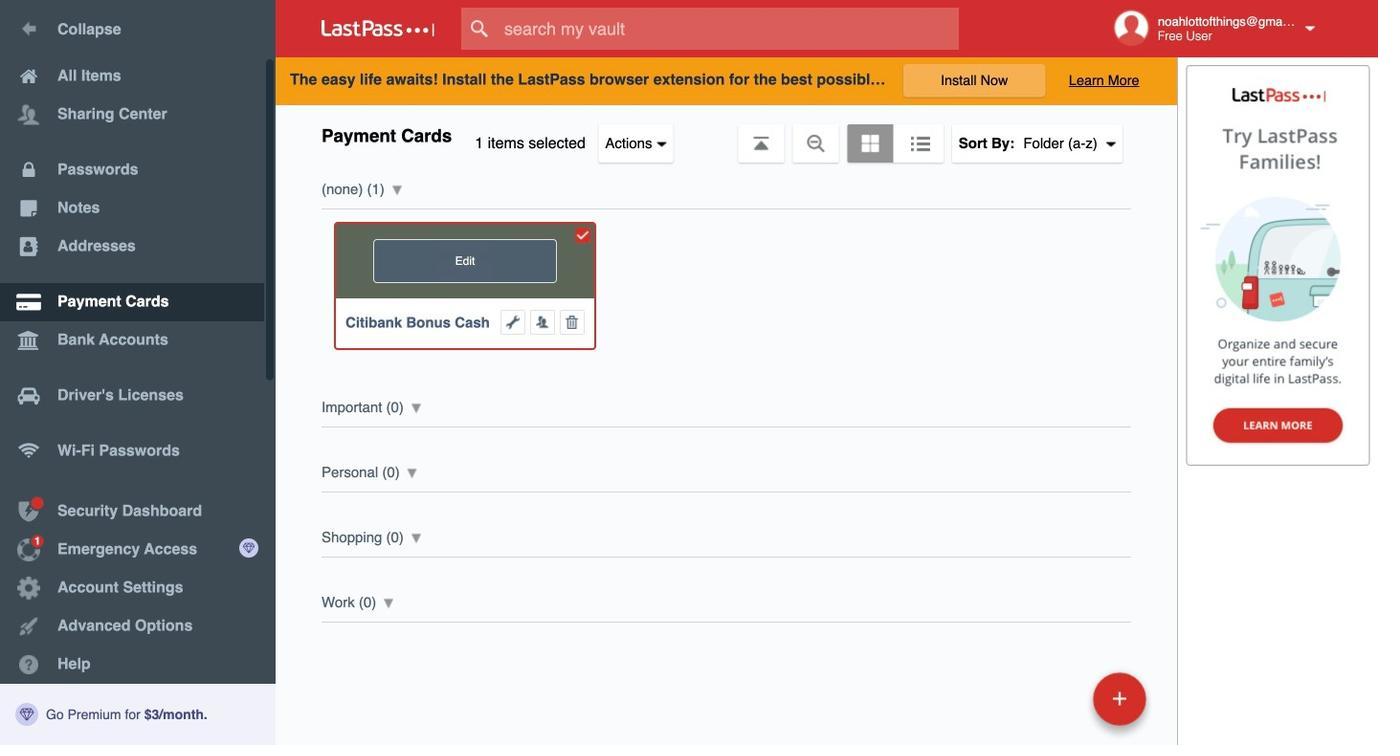 Task type: locate. For each thing, give the bounding box(es) containing it.
search my vault text field
[[461, 8, 996, 50]]

vault options navigation
[[276, 105, 1177, 163]]

Search search field
[[461, 8, 996, 50]]

lastpass image
[[322, 20, 435, 37]]



Task type: vqa. For each thing, say whether or not it's contained in the screenshot.
text box
no



Task type: describe. For each thing, give the bounding box(es) containing it.
new item navigation
[[1086, 667, 1158, 746]]

new item image
[[1113, 692, 1126, 706]]

main navigation navigation
[[0, 0, 276, 746]]



